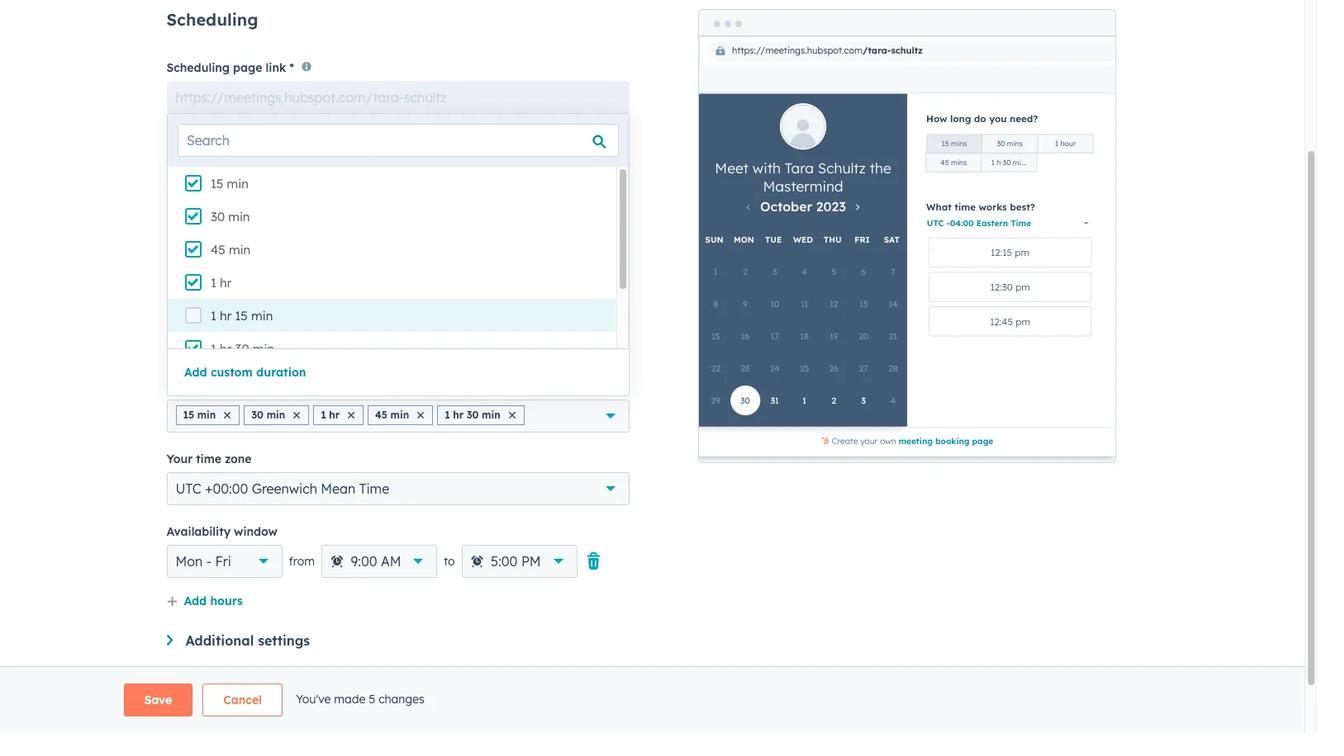 Task type: describe. For each thing, give the bounding box(es) containing it.
choose
[[393, 176, 432, 191]]

additional settings button
[[167, 633, 629, 649]]

1 hr 15 min
[[211, 308, 273, 324]]

page
[[233, 60, 262, 75]]

your
[[167, 452, 193, 467]]

attendees will be asked to pay after they choose a time.
[[167, 176, 472, 191]]

close image for 1 hr
[[348, 412, 355, 419]]

your time zone
[[167, 452, 252, 467]]

schedule link
[[167, 234, 265, 273]]

45 min inside list box
[[211, 242, 251, 258]]

add hours button
[[167, 591, 243, 613]]

1 horizontal spatial 30 min
[[251, 409, 285, 421]]

settings
[[258, 633, 310, 649]]

45 min inside tab panel
[[375, 409, 409, 421]]

mean
[[321, 481, 356, 497]]

pm
[[521, 553, 541, 570]]

made
[[334, 692, 366, 707]]

add for add hours
[[184, 594, 207, 609]]

a
[[435, 176, 442, 191]]

additional settings
[[186, 633, 310, 649]]

scheduling for scheduling title
[[167, 296, 230, 311]]

window
[[234, 524, 278, 539]]

Search search field
[[178, 124, 619, 157]]

add for add custom duration
[[184, 365, 207, 380]]

scheduling page link
[[167, 60, 286, 75]]

additional
[[186, 633, 254, 649]]

availability
[[167, 524, 231, 539]]

utc +00:00 greenwich mean time
[[176, 481, 389, 497]]

close image for 45 min
[[417, 412, 424, 419]]

mon - fri
[[176, 553, 231, 570]]

time
[[359, 481, 389, 497]]

0 horizontal spatial to
[[298, 176, 309, 191]]

am
[[381, 553, 401, 570]]

duration
[[256, 365, 306, 380]]

9:00 am
[[351, 553, 401, 570]]

duration options
[[167, 379, 262, 394]]

from
[[289, 554, 315, 569]]

close image for 1 hr 30 min
[[509, 412, 515, 419]]

list box containing 15 min
[[168, 167, 629, 365]]

add hours
[[184, 594, 243, 609]]

you've made 5 changes
[[296, 692, 425, 707]]

custom
[[211, 365, 253, 380]]

scheduling title
[[167, 296, 255, 311]]

collect payments
[[167, 143, 265, 158]]

new
[[279, 146, 299, 157]]

link
[[266, 60, 286, 75]]



Task type: vqa. For each thing, say whether or not it's contained in the screenshot.
the 'Create a new contact About 2 minutes'
no



Task type: locate. For each thing, give the bounding box(es) containing it.
tab panel containing utc +00:00 greenwich mean time
[[167, 273, 629, 676]]

1 hr up scheduling title
[[211, 275, 232, 291]]

0 vertical spatial 1 hr
[[211, 275, 232, 291]]

1 vertical spatial 1 hr
[[321, 409, 340, 421]]

mon - fri button
[[167, 545, 282, 578]]

None text field
[[167, 81, 629, 114]]

0 vertical spatial 1 hr 30 min
[[211, 341, 274, 357]]

1 scheduling from the top
[[167, 9, 258, 30]]

45 min up title
[[211, 242, 251, 258]]

1 horizontal spatial 1 hr 30 min
[[445, 409, 500, 421]]

asked
[[262, 176, 295, 191]]

add inside button
[[184, 365, 207, 380]]

payments
[[209, 143, 265, 158]]

Scheduling title text field
[[167, 317, 629, 350]]

1 hr up mean
[[321, 409, 340, 421]]

5:00 pm button
[[462, 545, 577, 578]]

45 min up utc +00:00 greenwich mean time popup button
[[375, 409, 409, 421]]

attendees
[[167, 176, 222, 191]]

0 horizontal spatial 1 hr 30 min
[[211, 341, 274, 357]]

0 vertical spatial 30 min
[[211, 209, 250, 225]]

45
[[211, 242, 225, 258], [375, 409, 388, 421]]

close image
[[224, 412, 231, 419]]

0 horizontal spatial 30 min
[[211, 209, 250, 225]]

2 vertical spatial 15
[[183, 409, 194, 421]]

to left pay
[[298, 176, 309, 191]]

0 vertical spatial add
[[184, 365, 207, 380]]

scheduling left title
[[167, 296, 230, 311]]

to inside tab panel
[[444, 554, 455, 569]]

add left "hours"
[[184, 594, 207, 609]]

0 vertical spatial 15 min
[[211, 176, 249, 192]]

1 horizontal spatial 45
[[375, 409, 388, 421]]

15 min
[[211, 176, 249, 192], [183, 409, 216, 421]]

0 horizontal spatial 1 hr
[[211, 275, 232, 291]]

add left custom
[[184, 365, 207, 380]]

1 vertical spatial scheduling
[[167, 60, 230, 75]]

to left 5:00
[[444, 554, 455, 569]]

-
[[206, 553, 212, 570]]

changes
[[379, 692, 425, 707]]

3 scheduling from the top
[[167, 296, 230, 311]]

time
[[196, 452, 221, 467]]

2 horizontal spatial 15
[[235, 308, 248, 324]]

45 up time
[[375, 409, 388, 421]]

close image for 30 min
[[294, 412, 300, 419]]

they
[[366, 176, 390, 191]]

15
[[211, 176, 223, 192], [235, 308, 248, 324], [183, 409, 194, 421]]

time.
[[445, 176, 472, 191]]

zone
[[225, 452, 252, 467]]

greenwich
[[252, 481, 317, 497]]

0 horizontal spatial 15
[[183, 409, 194, 421]]

1 vertical spatial 45
[[375, 409, 388, 421]]

4 close image from the left
[[509, 412, 515, 419]]

collect
[[167, 143, 205, 158]]

caret image
[[167, 635, 172, 646]]

cancel button
[[203, 684, 283, 717]]

0 vertical spatial 45
[[211, 242, 225, 258]]

you've
[[296, 692, 331, 707]]

schedule
[[190, 246, 242, 261]]

45 up scheduling title
[[211, 242, 225, 258]]

0 horizontal spatial 45
[[211, 242, 225, 258]]

2 vertical spatial scheduling
[[167, 296, 230, 311]]

will
[[225, 176, 242, 191]]

close image
[[294, 412, 300, 419], [348, 412, 355, 419], [417, 412, 424, 419], [509, 412, 515, 419]]

1 vertical spatial to
[[444, 554, 455, 569]]

availability window
[[167, 524, 278, 539]]

utc
[[176, 481, 201, 497]]

1 close image from the left
[[294, 412, 300, 419]]

9:00 am button
[[321, 545, 437, 578]]

duration
[[167, 379, 217, 394]]

1 horizontal spatial 1 hr
[[321, 409, 340, 421]]

min
[[227, 176, 249, 192], [228, 209, 250, 225], [229, 242, 251, 258], [251, 308, 273, 324], [253, 341, 274, 357], [197, 409, 216, 421], [267, 409, 285, 421], [391, 409, 409, 421], [482, 409, 500, 421]]

2 close image from the left
[[348, 412, 355, 419]]

scheduling
[[167, 9, 258, 30], [167, 60, 230, 75], [167, 296, 230, 311]]

1 horizontal spatial to
[[444, 554, 455, 569]]

add custom duration
[[184, 365, 306, 380]]

1 vertical spatial add
[[184, 594, 207, 609]]

45 min
[[211, 242, 251, 258], [375, 409, 409, 421]]

1 hr
[[211, 275, 232, 291], [321, 409, 340, 421]]

0 vertical spatial 45 min
[[211, 242, 251, 258]]

0 horizontal spatial 45 min
[[211, 242, 251, 258]]

15 min down payments
[[211, 176, 249, 192]]

30 min down will
[[211, 209, 250, 225]]

add
[[184, 365, 207, 380], [184, 594, 207, 609]]

30
[[211, 209, 225, 225], [235, 341, 249, 357], [251, 409, 264, 421], [467, 409, 479, 421]]

scheduling for scheduling page link
[[167, 60, 230, 75]]

30 min inside list box
[[211, 209, 250, 225]]

45 inside list box
[[211, 242, 225, 258]]

add custom duration button
[[184, 363, 306, 383]]

15 min left close icon
[[183, 409, 216, 421]]

cancel
[[223, 693, 262, 708]]

fri
[[215, 553, 231, 570]]

page section element
[[84, 684, 1221, 717]]

1 hr inside list box
[[211, 275, 232, 291]]

1
[[211, 275, 216, 291], [211, 308, 216, 324], [211, 341, 216, 357], [321, 409, 326, 421], [445, 409, 450, 421]]

title
[[233, 296, 255, 311]]

scheduling up "scheduling page link" at left top
[[167, 9, 258, 30]]

1 horizontal spatial 45 min
[[375, 409, 409, 421]]

30 min down options
[[251, 409, 285, 421]]

utc +00:00 greenwich mean time button
[[167, 472, 629, 505]]

1 vertical spatial 15
[[235, 308, 248, 324]]

hours
[[210, 594, 243, 609]]

2 scheduling from the top
[[167, 60, 230, 75]]

3 close image from the left
[[417, 412, 424, 419]]

1 horizontal spatial 15
[[211, 176, 223, 192]]

scheduling for scheduling
[[167, 9, 258, 30]]

1 vertical spatial 1 hr 30 min
[[445, 409, 500, 421]]

15 left will
[[211, 176, 223, 192]]

1 hr 30 min inside list box
[[211, 341, 274, 357]]

options
[[220, 379, 262, 394]]

5:00
[[491, 553, 518, 570]]

1 vertical spatial 15 min
[[183, 409, 216, 421]]

9:00
[[351, 553, 377, 570]]

save
[[144, 693, 172, 708]]

+00:00
[[205, 481, 248, 497]]

to
[[298, 176, 309, 191], [444, 554, 455, 569]]

15 down duration
[[183, 409, 194, 421]]

be
[[245, 176, 259, 191]]

tab panel
[[167, 273, 629, 676]]

save button
[[124, 684, 193, 717]]

30 min
[[211, 209, 250, 225], [251, 409, 285, 421]]

15 min inside tab panel
[[183, 409, 216, 421]]

15 up add custom duration button
[[235, 308, 248, 324]]

5
[[369, 692, 375, 707]]

0 vertical spatial 15
[[211, 176, 223, 192]]

5:00 pm
[[491, 553, 541, 570]]

0 vertical spatial scheduling
[[167, 9, 258, 30]]

1 vertical spatial 30 min
[[251, 409, 285, 421]]

after
[[336, 176, 363, 191]]

15 min inside list box
[[211, 176, 249, 192]]

0 vertical spatial to
[[298, 176, 309, 191]]

list box
[[168, 167, 629, 365]]

scheduling left page
[[167, 60, 230, 75]]

mon
[[176, 553, 203, 570]]

1 vertical spatial 45 min
[[375, 409, 409, 421]]

hr
[[220, 275, 232, 291], [220, 308, 232, 324], [220, 341, 232, 357], [329, 409, 340, 421], [453, 409, 464, 421]]

pay
[[312, 176, 333, 191]]

1 hr 30 min
[[211, 341, 274, 357], [445, 409, 500, 421]]

add inside button
[[184, 594, 207, 609]]



